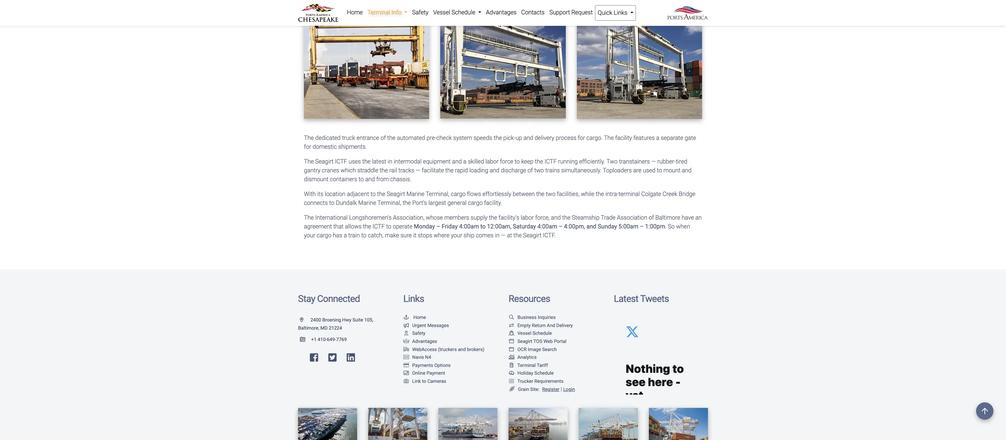 Task type: locate. For each thing, give the bounding box(es) containing it.
its
[[317, 191, 323, 198]]

home link for urgent messages link
[[403, 315, 426, 320]]

1 vertical spatial of
[[528, 167, 533, 174]]

when
[[676, 223, 690, 230]]

ship image
[[509, 331, 515, 336]]

terminal
[[367, 9, 390, 16], [517, 363, 536, 368]]

broening
[[322, 317, 341, 323]]

5:00am
[[619, 223, 638, 230]]

1 vertical spatial marine
[[358, 200, 376, 207]]

4:00am up ship
[[459, 223, 479, 230]]

ocr
[[517, 347, 527, 352]]

force
[[500, 158, 513, 165]]

the left rapid
[[445, 167, 454, 174]]

to inside . so when your cargo has a train to catch, make sure it stops where your ship comes in — at the seagirt ictf.
[[361, 232, 366, 239]]

a right features
[[656, 135, 659, 142]]

at
[[507, 232, 512, 239]]

marine down 'adjacent'
[[358, 200, 376, 207]]

to right link
[[422, 379, 426, 384]]

and right loading
[[490, 167, 499, 174]]

1 ictf terminal image from the left
[[304, 3, 429, 119]]

of right entrance
[[381, 135, 386, 142]]

1 your from the left
[[304, 232, 315, 239]]

1 vertical spatial a
[[463, 158, 466, 165]]

home link for terminal info link
[[345, 5, 365, 20]]

1 safety from the top
[[412, 9, 429, 16]]

2 vertical spatial the
[[304, 214, 314, 221]]

wheat image
[[509, 387, 515, 392]]

the for agreement
[[304, 214, 314, 221]]

– down association
[[640, 223, 644, 230]]

0 vertical spatial safety
[[412, 9, 429, 16]]

two
[[607, 158, 618, 165]]

bells image
[[509, 371, 515, 376]]

1 vertical spatial terminal
[[517, 363, 536, 368]]

21224
[[329, 325, 342, 331]]

1 vertical spatial labor
[[521, 214, 534, 221]]

1 vertical spatial in
[[495, 232, 500, 239]]

1 horizontal spatial terminal
[[517, 363, 536, 368]]

in
[[388, 158, 392, 165], [495, 232, 500, 239]]

the right between
[[536, 191, 544, 198]]

advantages link left contacts
[[484, 5, 519, 20]]

features
[[634, 135, 655, 142]]

your down agreement
[[304, 232, 315, 239]]

safety link down urgent
[[403, 331, 425, 336]]

of
[[381, 135, 386, 142], [528, 167, 533, 174], [649, 214, 654, 221]]

intermodal
[[394, 158, 422, 165]]

links up anchor icon
[[403, 293, 424, 305]]

steamship
[[572, 214, 600, 221]]

0 horizontal spatial two
[[534, 167, 544, 174]]

0 vertical spatial two
[[534, 167, 544, 174]]

1 horizontal spatial vessel
[[517, 331, 531, 336]]

— inside . so when your cargo has a train to catch, make sure it stops where your ship comes in — at the seagirt ictf.
[[501, 232, 506, 239]]

hwy
[[342, 317, 351, 323]]

1 horizontal spatial a
[[463, 158, 466, 165]]

the inside "the seagirt ictf uses the latest in intermodal equipment and a skilled labor force to keep the ictf running efficiently. two transtainers — rubber-tired gantry cranes which straddle the rail tracks — facilitate the rapid loading and discharge of two trains simultaneously. toploaders are used to mount and dismount containers to and from chassis."
[[304, 158, 314, 165]]

0 vertical spatial the
[[604, 135, 614, 142]]

browser image
[[509, 347, 515, 352]]

and right up on the right of the page
[[524, 135, 533, 142]]

the right keep
[[535, 158, 543, 165]]

intra-
[[605, 191, 619, 198]]

to up comes
[[480, 223, 486, 230]]

0 horizontal spatial ictf terminal image
[[304, 3, 429, 119]]

and right force,
[[551, 214, 561, 221]]

ictf up "catch,"
[[373, 223, 385, 230]]

2 vertical spatial of
[[649, 214, 654, 221]]

​with its location adjacent to the seagirt marine terminal, cargo flows effortlessly between the two facilities, while the intra-terminal colgate creek bridge connects to dundalk marine terminal, the port's largest general cargo facility.
[[304, 191, 695, 207]]

1 horizontal spatial two
[[546, 191, 556, 198]]

vessel schedule link
[[431, 5, 484, 20], [509, 331, 552, 336]]

in inside . so when your cargo has a train to catch, make sure it stops where your ship comes in — at the seagirt ictf.
[[495, 232, 500, 239]]

advantages left contacts
[[486, 9, 517, 16]]

2 vertical spatial cargo
[[317, 232, 331, 239]]

1 horizontal spatial advantages link
[[484, 5, 519, 20]]

cargo down flows
[[468, 200, 483, 207]]

bridge
[[679, 191, 695, 198]]

for left cargo. at the right top of the page
[[578, 135, 585, 142]]

links right quick
[[614, 9, 627, 16]]

0 horizontal spatial –
[[436, 223, 440, 230]]

0 vertical spatial a
[[656, 135, 659, 142]]

0 horizontal spatial of
[[381, 135, 386, 142]]

terminal, up the largest
[[426, 191, 449, 198]]

2 horizontal spatial —
[[651, 158, 656, 165]]

to right used
[[657, 167, 662, 174]]

seagirt down monday – friday 4:00am to 12:00am, saturday 4:00am – 4:00pm, and sunday 5:00am – 1:00pm
[[523, 232, 541, 239]]

link to cameras link
[[403, 379, 446, 384]]

0 horizontal spatial your
[[304, 232, 315, 239]]

seagirt up cranes at top
[[315, 158, 334, 165]]

labor inside the international longshoremen's association, whose members supply the facility's labor force, and the steamship trade association of baltimore have an agreement that allows the ictf to operate
[[521, 214, 534, 221]]

user hard hat image
[[403, 331, 409, 336]]

0 vertical spatial schedule
[[452, 9, 475, 16]]

longshoremen's
[[349, 214, 392, 221]]

ictf inside the international longshoremen's association, whose members supply the facility's labor force, and the steamship trade association of baltimore have an agreement that allows the ictf to operate
[[373, 223, 385, 230]]

0 vertical spatial terminal
[[367, 9, 390, 16]]

–
[[436, 223, 440, 230], [559, 223, 563, 230], [640, 223, 644, 230]]

support
[[549, 9, 570, 16]]

0 horizontal spatial cargo
[[317, 232, 331, 239]]

2400 broening hwy suite 105, baltimore, md 21224 link
[[298, 317, 373, 331]]

safety down urgent
[[412, 331, 425, 336]]

tweets
[[640, 293, 669, 305]]

1 vertical spatial vessel
[[517, 331, 531, 336]]

1 vertical spatial terminal,
[[378, 200, 401, 207]]

anchor image
[[403, 315, 409, 320]]

0 horizontal spatial terminal
[[367, 9, 390, 16]]

advantages up webaccess
[[412, 339, 437, 344]]

0 horizontal spatial vessel schedule
[[433, 9, 477, 16]]

two inside "the seagirt ictf uses the latest in intermodal equipment and a skilled labor force to keep the ictf running efficiently. two transtainers — rubber-tired gantry cranes which straddle the rail tracks — facilitate the rapid loading and discharge of two trains simultaneously. toploaders are used to mount and dismount containers to and from chassis."
[[534, 167, 544, 174]]

and inside ​the dedicated truck entrance of the automated pre-check system speeds the pick-up and delivery process for cargo. the facility features a separate gate for domestic shipments.
[[524, 135, 533, 142]]

1 horizontal spatial marine
[[407, 191, 424, 198]]

home link
[[345, 5, 365, 20], [403, 315, 426, 320]]

terminal left "info"
[[367, 9, 390, 16]]

2 horizontal spatial ictf terminal image
[[577, 3, 702, 119]]

a up rapid
[[463, 158, 466, 165]]

0 vertical spatial of
[[381, 135, 386, 142]]

and down tired
[[682, 167, 692, 174]]

2 horizontal spatial –
[[640, 223, 644, 230]]

of down keep
[[528, 167, 533, 174]]

cargo up general
[[451, 191, 466, 198]]

ship
[[464, 232, 474, 239]]

it
[[413, 232, 416, 239]]

0 vertical spatial links
[[614, 9, 627, 16]]

1 horizontal spatial cargo
[[451, 191, 466, 198]]

the
[[387, 135, 395, 142], [494, 135, 502, 142], [362, 158, 371, 165], [535, 158, 543, 165], [380, 167, 388, 174], [445, 167, 454, 174], [377, 191, 385, 198], [536, 191, 544, 198], [596, 191, 604, 198], [403, 200, 411, 207], [489, 214, 497, 221], [562, 214, 570, 221], [363, 223, 371, 230], [514, 232, 522, 239]]

the up the 4:00pm,
[[562, 214, 570, 221]]

home link up urgent
[[403, 315, 426, 320]]

1 horizontal spatial ictf terminal image
[[440, 3, 566, 119]]

a inside "the seagirt ictf uses the latest in intermodal equipment and a skilled labor force to keep the ictf running efficiently. two transtainers — rubber-tired gantry cranes which straddle the rail tracks — facilitate the rapid loading and discharge of two trains simultaneously. toploaders are used to mount and dismount containers to and from chassis."
[[463, 158, 466, 165]]

phone office image
[[300, 338, 311, 342]]

webaccess (truckers and brokers)
[[412, 347, 484, 352]]

0 vertical spatial home link
[[345, 5, 365, 20]]

home link left terminal info
[[345, 5, 365, 20]]

2 your from the left
[[451, 232, 462, 239]]

to right train at bottom left
[[361, 232, 366, 239]]

seagirt tos web portal
[[517, 339, 567, 344]]

0 horizontal spatial vessel schedule link
[[431, 5, 484, 20]]

0 horizontal spatial in
[[388, 158, 392, 165]]

in up rail
[[388, 158, 392, 165]]

1 horizontal spatial –
[[559, 223, 563, 230]]

home left terminal info
[[347, 9, 363, 16]]

1 vertical spatial home link
[[403, 315, 426, 320]]

cargo inside . so when your cargo has a train to catch, make sure it stops where your ship comes in — at the seagirt ictf.
[[317, 232, 331, 239]]

0 vertical spatial vessel schedule link
[[431, 5, 484, 20]]

facilities,
[[557, 191, 580, 198]]

0 horizontal spatial links
[[403, 293, 424, 305]]

to right 'adjacent'
[[371, 191, 376, 198]]

friday
[[442, 223, 458, 230]]

2 horizontal spatial ictf
[[545, 158, 557, 165]]

ictf.
[[543, 232, 556, 239]]

1 vertical spatial safety
[[412, 331, 425, 336]]

camera image
[[403, 379, 409, 384]]

your down 'friday' in the bottom of the page
[[451, 232, 462, 239]]

– up where
[[436, 223, 440, 230]]

are
[[633, 167, 641, 174]]

cargo
[[451, 191, 466, 198], [468, 200, 483, 207], [317, 232, 331, 239]]

marine up port's
[[407, 191, 424, 198]]

0 vertical spatial marine
[[407, 191, 424, 198]]

the right cargo. at the right top of the page
[[604, 135, 614, 142]]

1 horizontal spatial links
[[614, 9, 627, 16]]

holiday schedule link
[[509, 371, 554, 376]]

1 horizontal spatial ictf
[[373, 223, 385, 230]]

2400 broening hwy suite 105, baltimore, md 21224
[[298, 317, 373, 331]]

the left port's
[[403, 200, 411, 207]]

the up agreement
[[304, 214, 314, 221]]

empty
[[517, 323, 531, 328]]

your
[[304, 232, 315, 239], [451, 232, 462, 239]]

safety
[[412, 9, 429, 16], [412, 331, 425, 336]]

a right has
[[344, 232, 347, 239]]

home up urgent
[[413, 315, 426, 320]]

in down 12:00am,
[[495, 232, 500, 239]]

safety link right "info"
[[410, 5, 431, 20]]

navis n4
[[412, 355, 431, 360]]

— right 'tracks'
[[416, 167, 420, 174]]

largest
[[428, 200, 446, 207]]

tab panel
[[298, 0, 708, 240]]

0 horizontal spatial 4:00am
[[459, 223, 479, 230]]

seagirt down the chassis.
[[387, 191, 405, 198]]

1 horizontal spatial home link
[[403, 315, 426, 320]]

a inside . so when your cargo has a train to catch, make sure it stops where your ship comes in — at the seagirt ictf.
[[344, 232, 347, 239]]

1 horizontal spatial for
[[578, 135, 585, 142]]

0 vertical spatial labor
[[485, 158, 499, 165]]

0 vertical spatial cargo
[[451, 191, 466, 198]]

1 horizontal spatial vessel schedule
[[517, 331, 552, 336]]

browser image
[[509, 339, 515, 344]]

— up used
[[651, 158, 656, 165]]

0 horizontal spatial advantages
[[412, 339, 437, 344]]

shipments.
[[338, 143, 367, 150]]

two left facilities,
[[546, 191, 556, 198]]

rapid
[[455, 167, 468, 174]]

supply
[[471, 214, 488, 221]]

1 horizontal spatial terminal,
[[426, 191, 449, 198]]

delivery
[[535, 135, 554, 142]]

of inside ​the dedicated truck entrance of the automated pre-check system speeds the pick-up and delivery process for cargo. the facility features a separate gate for domestic shipments.
[[381, 135, 386, 142]]

in inside "the seagirt ictf uses the latest in intermodal equipment and a skilled labor force to keep the ictf running efficiently. two transtainers — rubber-tired gantry cranes which straddle the rail tracks — facilitate the rapid loading and discharge of two trains simultaneously. toploaders are used to mount and dismount containers to and from chassis."
[[388, 158, 392, 165]]

the left the intra-
[[596, 191, 604, 198]]

and down steamship
[[587, 223, 596, 230]]

webaccess
[[412, 347, 437, 352]]

the up from
[[380, 167, 388, 174]]

1 horizontal spatial your
[[451, 232, 462, 239]]

2 vertical spatial schedule
[[534, 371, 554, 376]]

grain
[[518, 387, 529, 392]]

0 horizontal spatial terminal,
[[378, 200, 401, 207]]

1 horizontal spatial labor
[[521, 214, 534, 221]]

labor up saturday
[[521, 214, 534, 221]]

2 horizontal spatial a
[[656, 135, 659, 142]]

trucker
[[517, 379, 533, 384]]

+1
[[311, 337, 316, 343]]

trains
[[545, 167, 560, 174]]

ictf terminal image
[[304, 3, 429, 119], [440, 3, 566, 119], [577, 3, 702, 119]]

container storage image
[[403, 355, 409, 360]]

latest tweets
[[614, 293, 669, 305]]

1 vertical spatial schedule
[[533, 331, 552, 336]]

toploaders
[[603, 167, 632, 174]]

stops
[[418, 232, 432, 239]]

0 vertical spatial in
[[388, 158, 392, 165]]

to down location
[[329, 200, 334, 207]]

and inside the international longshoremen's association, whose members supply the facility's labor force, and the steamship trade association of baltimore have an agreement that allows the ictf to operate
[[551, 214, 561, 221]]

4:00am up ictf.
[[537, 223, 557, 230]]

holiday
[[517, 371, 533, 376]]

of up the 1:00pm
[[649, 214, 654, 221]]

inquiries
[[538, 315, 556, 320]]

ictf up "trains"
[[545, 158, 557, 165]]

1 horizontal spatial in
[[495, 232, 500, 239]]

twitter square image
[[328, 353, 337, 363]]

request
[[571, 9, 593, 16]]

ocr image search
[[517, 347, 557, 352]]

online payment
[[412, 371, 445, 376]]

ictf up which at left
[[335, 158, 347, 165]]

and up rapid
[[452, 158, 462, 165]]

terminal for terminal tariff
[[517, 363, 536, 368]]

2 – from the left
[[559, 223, 563, 230]]

1 horizontal spatial of
[[528, 167, 533, 174]]

which
[[341, 167, 356, 174]]

1 vertical spatial the
[[304, 158, 314, 165]]

cargo down agreement
[[317, 232, 331, 239]]

labor left force
[[485, 158, 499, 165]]

safety right "info"
[[412, 9, 429, 16]]

0 vertical spatial home
[[347, 9, 363, 16]]

an
[[695, 214, 702, 221]]

2 vertical spatial —
[[501, 232, 506, 239]]

0 vertical spatial safety link
[[410, 5, 431, 20]]

to inside the international longshoremen's association, whose members supply the facility's labor force, and the steamship trade association of baltimore have an agreement that allows the ictf to operate
[[386, 223, 391, 230]]

1 vertical spatial two
[[546, 191, 556, 198]]

two left "trains"
[[534, 167, 544, 174]]

and down straddle
[[365, 176, 375, 183]]

map marker alt image
[[300, 318, 309, 323]]

comes
[[476, 232, 494, 239]]

0 horizontal spatial —
[[416, 167, 420, 174]]

the inside the international longshoremen's association, whose members supply the facility's labor force, and the steamship trade association of baltimore have an agreement that allows the ictf to operate
[[304, 214, 314, 221]]

+1 410-649-7769
[[311, 337, 347, 343]]

0 vertical spatial advantages
[[486, 9, 517, 16]]

terminal down analytics
[[517, 363, 536, 368]]

business inquiries link
[[509, 315, 556, 320]]

1 vertical spatial for
[[304, 143, 311, 150]]

for down ​the
[[304, 143, 311, 150]]

1 horizontal spatial advantages
[[486, 9, 517, 16]]

2 horizontal spatial cargo
[[468, 200, 483, 207]]

links
[[614, 9, 627, 16], [403, 293, 424, 305]]

7769
[[336, 337, 347, 343]]

0 horizontal spatial a
[[344, 232, 347, 239]]

terminal, up longshoremen's
[[378, 200, 401, 207]]

list alt image
[[509, 379, 515, 384]]

colgate
[[641, 191, 661, 198]]

terminal for terminal info
[[367, 9, 390, 16]]

to up discharge
[[515, 158, 520, 165]]

1 vertical spatial home
[[413, 315, 426, 320]]

2 vertical spatial a
[[344, 232, 347, 239]]

– left the 4:00pm,
[[559, 223, 563, 230]]

2 horizontal spatial of
[[649, 214, 654, 221]]

advantages link up webaccess
[[403, 339, 437, 344]]

flows
[[467, 191, 481, 198]]

1 horizontal spatial 4:00am
[[537, 223, 557, 230]]

1:00pm
[[645, 223, 665, 230]]

seagirt inside "the seagirt ictf uses the latest in intermodal equipment and a skilled labor force to keep the ictf running efficiently. two transtainers — rubber-tired gantry cranes which straddle the rail tracks — facilitate the rapid loading and discharge of two trains simultaneously. toploaders are used to mount and dismount containers to and from chassis."
[[315, 158, 334, 165]]

the up gantry
[[304, 158, 314, 165]]

0 vertical spatial advantages link
[[484, 5, 519, 20]]

pre-
[[427, 135, 437, 142]]

quick links link
[[595, 5, 636, 21]]

0 horizontal spatial labor
[[485, 158, 499, 165]]

discharge
[[501, 167, 526, 174]]

home
[[347, 9, 363, 16], [413, 315, 426, 320]]

— left at
[[501, 232, 506, 239]]

from
[[376, 176, 389, 183]]

0 horizontal spatial advantages link
[[403, 339, 437, 344]]

truck container image
[[403, 347, 409, 352]]

3 – from the left
[[640, 223, 644, 230]]

to up make
[[386, 223, 391, 230]]

holiday schedule
[[517, 371, 554, 376]]

the right at
[[514, 232, 522, 239]]



Task type: describe. For each thing, give the bounding box(es) containing it.
facebook square image
[[310, 353, 318, 363]]

have
[[682, 214, 694, 221]]

entrance
[[357, 135, 379, 142]]

the down longshoremen's
[[363, 223, 371, 230]]

loading
[[469, 167, 488, 174]]

business
[[517, 315, 537, 320]]

info
[[391, 9, 402, 16]]

2 4:00am from the left
[[537, 223, 557, 230]]

0 vertical spatial for
[[578, 135, 585, 142]]

equipment
[[423, 158, 451, 165]]

latest
[[372, 158, 386, 165]]

(truckers
[[438, 347, 457, 352]]

login link
[[563, 387, 575, 392]]

trucker requirements link
[[509, 379, 564, 384]]

allows
[[345, 223, 362, 230]]

the left automated
[[387, 135, 395, 142]]

trade
[[601, 214, 616, 221]]

the inside ​the dedicated truck entrance of the automated pre-check system speeds the pick-up and delivery process for cargo. the facility features a separate gate for domestic shipments.
[[604, 135, 614, 142]]

go to top image
[[976, 403, 994, 420]]

the down from
[[377, 191, 385, 198]]

linkedin image
[[347, 353, 355, 363]]

contacts link
[[519, 5, 547, 20]]

seagirt inside . so when your cargo has a train to catch, make sure it stops where your ship comes in — at the seagirt ictf.
[[523, 232, 541, 239]]

links inside 'link'
[[614, 9, 627, 16]]

trucker requirements
[[517, 379, 564, 384]]

monday – friday 4:00am to 12:00am, saturday 4:00am – 4:00pm, and sunday 5:00am – 1:00pm
[[414, 223, 665, 230]]

1 vertical spatial advantages
[[412, 339, 437, 344]]

while
[[581, 191, 594, 198]]

0 vertical spatial vessel
[[433, 9, 450, 16]]

baltimore,
[[298, 325, 319, 331]]

chassis.
[[390, 176, 411, 183]]

agreement
[[304, 223, 332, 230]]

0 vertical spatial —
[[651, 158, 656, 165]]

sure
[[401, 232, 412, 239]]

login
[[563, 387, 575, 392]]

1 – from the left
[[436, 223, 440, 230]]

latest
[[614, 293, 638, 305]]

stay connected
[[298, 293, 360, 305]]

safety link for leftmost vessel schedule link
[[410, 5, 431, 20]]

link to cameras
[[412, 379, 446, 384]]

the left pick-
[[494, 135, 502, 142]]

delivery
[[556, 323, 573, 328]]

terminal tariff
[[517, 363, 548, 368]]

payments options link
[[403, 363, 451, 368]]

creek
[[663, 191, 677, 198]]

online payment link
[[403, 371, 445, 376]]

messages
[[427, 323, 449, 328]]

payments options
[[412, 363, 451, 368]]

0 horizontal spatial home
[[347, 9, 363, 16]]

tos
[[533, 339, 542, 344]]

dundalk
[[336, 200, 357, 207]]

where
[[434, 232, 449, 239]]

the up straddle
[[362, 158, 371, 165]]

terminal info
[[367, 9, 403, 16]]

link
[[412, 379, 421, 384]]

catch,
[[368, 232, 383, 239]]

dismount
[[304, 176, 329, 183]]

the up 12:00am,
[[489, 214, 497, 221]]

uses
[[349, 158, 361, 165]]

+1 410-649-7769 link
[[298, 337, 347, 343]]

running
[[558, 158, 578, 165]]

2 ictf terminal image from the left
[[440, 3, 566, 119]]

payment
[[427, 371, 445, 376]]

seagirt inside ​with its location adjacent to the seagirt marine terminal, cargo flows effortlessly between the two facilities, while the intra-terminal colgate creek bridge connects to dundalk marine terminal, the port's largest general cargo facility.
[[387, 191, 405, 198]]

1 4:00am from the left
[[459, 223, 479, 230]]

labor inside "the seagirt ictf uses the latest in intermodal equipment and a skilled labor force to keep the ictf running efficiently. two transtainers — rubber-tired gantry cranes which straddle the rail tracks — facilitate the rapid loading and discharge of two trains simultaneously. toploaders are used to mount and dismount containers to and from chassis."
[[485, 158, 499, 165]]

credit card image
[[403, 363, 409, 368]]

and left brokers)
[[458, 347, 466, 352]]

options
[[434, 363, 451, 368]]

two inside ​with its location adjacent to the seagirt marine terminal, cargo flows effortlessly between the two facilities, while the intra-terminal colgate creek bridge connects to dundalk marine terminal, the port's largest general cargo facility.
[[546, 191, 556, 198]]

resources
[[509, 293, 550, 305]]

international
[[315, 214, 348, 221]]

0 horizontal spatial ictf
[[335, 158, 347, 165]]

stay
[[298, 293, 315, 305]]

saturday
[[513, 223, 536, 230]]

domestic
[[313, 143, 337, 150]]

members
[[444, 214, 469, 221]]

tired
[[676, 158, 687, 165]]

1 vertical spatial vessel schedule link
[[509, 331, 552, 336]]

​with
[[304, 191, 316, 198]]

connected
[[317, 293, 360, 305]]

sunday
[[598, 223, 617, 230]]

to down straddle
[[359, 176, 364, 183]]

used
[[643, 167, 656, 174]]

search image
[[509, 315, 515, 320]]

exchange image
[[509, 323, 515, 328]]

analytics image
[[509, 355, 515, 360]]

file invoice image
[[509, 363, 515, 368]]

1 vertical spatial —
[[416, 167, 420, 174]]

of inside "the seagirt ictf uses the latest in intermodal equipment and a skilled labor force to keep the ictf running efficiently. two transtainers — rubber-tired gantry cranes which straddle the rail tracks — facilitate the rapid loading and discharge of two trains simultaneously. toploaders are used to mount and dismount containers to and from chassis."
[[528, 167, 533, 174]]

0 vertical spatial vessel schedule
[[433, 9, 477, 16]]

facility's
[[499, 214, 519, 221]]

register link
[[541, 387, 559, 392]]

1 vertical spatial vessel schedule
[[517, 331, 552, 336]]

suite
[[353, 317, 363, 323]]

n4
[[425, 355, 431, 360]]

​the
[[304, 135, 314, 142]]

2 safety from the top
[[412, 331, 425, 336]]

1 vertical spatial cargo
[[468, 200, 483, 207]]

and
[[547, 323, 555, 328]]

hand receiving image
[[403, 339, 409, 344]]

0 horizontal spatial for
[[304, 143, 311, 150]]

0 horizontal spatial marine
[[358, 200, 376, 207]]

|
[[561, 386, 562, 392]]

the inside . so when your cargo has a train to catch, make sure it stops where your ship comes in — at the seagirt ictf.
[[514, 232, 522, 239]]

safety link for the bottommost 'advantages' link
[[403, 331, 425, 336]]

schedule for ship icon
[[533, 331, 552, 336]]

analytics
[[517, 355, 537, 360]]

automated
[[397, 135, 425, 142]]

quick
[[598, 9, 612, 16]]

a inside ​the dedicated truck entrance of the automated pre-check system speeds the pick-up and delivery process for cargo. the facility features a separate gate for domestic shipments.
[[656, 135, 659, 142]]

containers
[[330, 176, 357, 183]]

tab panel containing ​the dedicated truck entrance of the automated pre-check system speeds the pick-up and delivery process for cargo. the facility features a separate gate for domestic shipments.
[[298, 0, 708, 240]]

system
[[453, 135, 472, 142]]

adjacent
[[347, 191, 369, 198]]

seagirt up the ocr
[[517, 339, 532, 344]]

cranes
[[322, 167, 339, 174]]

separate
[[661, 135, 683, 142]]

the for two
[[304, 158, 314, 165]]

support request
[[549, 9, 593, 16]]

tracks
[[398, 167, 414, 174]]

facility.
[[484, 200, 502, 207]]

rubber-
[[657, 158, 676, 165]]

of inside the international longshoremen's association, whose members supply the facility's labor force, and the steamship trade association of baltimore have an agreement that allows the ictf to operate
[[649, 214, 654, 221]]

efficiently.
[[579, 158, 605, 165]]

location
[[325, 191, 345, 198]]

web
[[543, 339, 553, 344]]

schedule for bells 'image'
[[534, 371, 554, 376]]

facility
[[615, 135, 632, 142]]

navis
[[412, 355, 424, 360]]

1 vertical spatial advantages link
[[403, 339, 437, 344]]

seagirt tos web portal link
[[509, 339, 567, 344]]

4:00pm,
[[564, 223, 585, 230]]

up
[[516, 135, 522, 142]]

force,
[[535, 214, 550, 221]]

0 vertical spatial terminal,
[[426, 191, 449, 198]]

3 ictf terminal image from the left
[[577, 3, 702, 119]]

credit card front image
[[403, 371, 409, 376]]

bullhorn image
[[403, 323, 409, 328]]

gate
[[685, 135, 696, 142]]

ocr image search link
[[509, 347, 557, 352]]



Task type: vqa. For each thing, say whether or not it's contained in the screenshot.
Breakbulk Availability link
no



